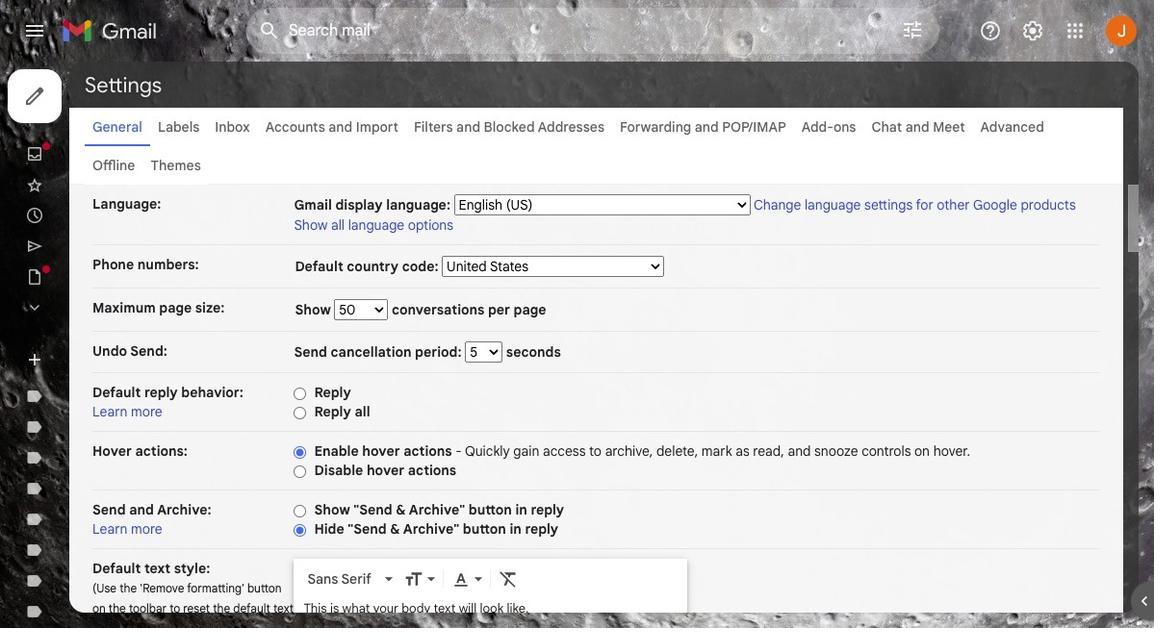 Task type: vqa. For each thing, say whether or not it's contained in the screenshot.
main content
no



Task type: describe. For each thing, give the bounding box(es) containing it.
serif
[[341, 571, 371, 589]]

(use
[[92, 581, 117, 596]]

inbox
[[215, 118, 250, 136]]

phone numbers:
[[92, 256, 199, 273]]

gain
[[513, 443, 540, 460]]

actions for disable
[[408, 462, 456, 479]]

numbers:
[[137, 256, 199, 273]]

and for pop/imap
[[695, 118, 719, 136]]

search mail image
[[252, 13, 287, 48]]

hover.
[[933, 443, 970, 460]]

in for hide "send & archive" button in reply
[[510, 521, 522, 538]]

send cancellation period:
[[294, 344, 465, 361]]

general link
[[92, 118, 142, 136]]

actions:
[[135, 443, 188, 460]]

reply for reply
[[314, 384, 351, 401]]

advanced search options image
[[893, 11, 932, 49]]

disable
[[314, 462, 363, 479]]

reply all
[[314, 403, 370, 421]]

like.
[[507, 601, 529, 617]]

add-ons link
[[802, 118, 856, 136]]

Reply all radio
[[294, 406, 307, 421]]

products
[[1021, 196, 1076, 214]]

learn more link for default
[[92, 403, 162, 421]]

reply inside default reply behavior: learn more
[[144, 384, 178, 401]]

blocked
[[484, 118, 535, 136]]

reset
[[183, 602, 210, 616]]

sans serif
[[307, 571, 371, 589]]

button inside default text style: (use the 'remove formatting' button on the toolbar to reset the default text style)
[[247, 581, 282, 596]]

google
[[973, 196, 1017, 214]]

this is what your body text will look like.
[[304, 601, 529, 617]]

and right read,
[[788, 443, 811, 460]]

conversations per page
[[388, 301, 546, 319]]

default for default country code:
[[295, 258, 343, 275]]

as
[[736, 443, 750, 460]]

Enable hover actions radio
[[294, 446, 307, 460]]

quickly
[[465, 443, 510, 460]]

change
[[754, 196, 801, 214]]

hover
[[92, 443, 132, 460]]

advanced
[[981, 118, 1044, 136]]

style:
[[174, 560, 210, 578]]

disable hover actions
[[314, 462, 456, 479]]

accounts and import link
[[265, 118, 399, 136]]

filters and blocked addresses
[[414, 118, 605, 136]]

controls
[[862, 443, 911, 460]]

reply for hide "send & archive" button in reply
[[525, 521, 559, 538]]

show "send & archive" button in reply
[[314, 502, 564, 519]]

addresses
[[538, 118, 605, 136]]

labels
[[158, 118, 200, 136]]

look
[[480, 601, 504, 617]]

for
[[916, 196, 934, 214]]

send and archive: learn more
[[92, 502, 212, 538]]

default text style: (use the 'remove formatting' button on the toolbar to reset the default text style)
[[92, 560, 294, 629]]

gmail
[[294, 196, 332, 214]]

ons
[[834, 118, 856, 136]]

1 horizontal spatial text
[[273, 602, 294, 616]]

learn more link for send
[[92, 521, 162, 538]]

reply for reply all
[[314, 403, 351, 421]]

add-ons
[[802, 118, 856, 136]]

conversations
[[392, 301, 485, 319]]

0 horizontal spatial text
[[144, 560, 171, 578]]

button for hide "send & archive" button in reply
[[463, 521, 506, 538]]

pop/imap
[[722, 118, 786, 136]]

enable
[[314, 443, 359, 460]]

themes link
[[151, 157, 201, 174]]

chat
[[872, 118, 902, 136]]

snooze
[[814, 443, 858, 460]]

show for show all language options
[[294, 217, 328, 234]]

show all language options
[[294, 217, 453, 234]]

hide
[[314, 521, 344, 538]]

Reply radio
[[294, 387, 307, 401]]

delete,
[[657, 443, 698, 460]]

offline
[[92, 157, 135, 174]]

hide "send & archive" button in reply
[[314, 521, 559, 538]]

default reply behavior: learn more
[[92, 384, 243, 421]]

in for show "send & archive" button in reply
[[515, 502, 527, 519]]

code:
[[402, 258, 439, 275]]

default
[[233, 602, 270, 616]]

labels link
[[158, 118, 200, 136]]

meet
[[933, 118, 965, 136]]

will
[[459, 601, 477, 617]]

1 horizontal spatial on
[[915, 443, 930, 460]]

0 horizontal spatial language
[[348, 217, 405, 234]]

more for and
[[131, 521, 162, 538]]

archive:
[[157, 502, 212, 519]]

1 horizontal spatial language
[[805, 196, 861, 214]]

learn for default reply behavior: learn more
[[92, 403, 128, 421]]

enable hover actions - quickly gain access to archive, delete, mark as read, and snooze controls on hover.
[[314, 443, 970, 460]]

seconds
[[503, 344, 561, 361]]

archive,
[[605, 443, 653, 460]]

show for show "send & archive" button in reply
[[314, 502, 350, 519]]

accounts
[[265, 118, 325, 136]]

default country code:
[[295, 258, 442, 275]]

learn for send and archive: learn more
[[92, 521, 128, 538]]

main menu image
[[23, 19, 46, 42]]

all for show
[[331, 217, 345, 234]]

advanced link
[[981, 118, 1044, 136]]

cancellation
[[331, 344, 412, 361]]

remove formatting ‪(⌘\)‬ image
[[499, 570, 518, 589]]

support image
[[979, 19, 1002, 42]]

formatting options toolbar
[[300, 561, 682, 597]]



Task type: locate. For each thing, give the bounding box(es) containing it.
2 reply from the top
[[314, 403, 351, 421]]

2 more from the top
[[131, 521, 162, 538]]

accounts and import
[[265, 118, 399, 136]]

Hide "Send & Archive" button in reply radio
[[294, 524, 307, 538]]

in down gain
[[515, 502, 527, 519]]

0 vertical spatial all
[[331, 217, 345, 234]]

learn more link
[[92, 403, 162, 421], [92, 521, 162, 538]]

1 horizontal spatial to
[[589, 443, 602, 460]]

Disable hover actions radio
[[294, 465, 307, 479]]

formatting'
[[187, 581, 244, 596]]

show down gmail
[[294, 217, 328, 234]]

actions down -
[[408, 462, 456, 479]]

learn inside send and archive: learn more
[[92, 521, 128, 538]]

reply
[[144, 384, 178, 401], [531, 502, 564, 519], [525, 521, 559, 538]]

1 vertical spatial to
[[170, 602, 180, 616]]

"send
[[354, 502, 393, 519], [348, 521, 387, 538]]

on left hover.
[[915, 443, 930, 460]]

1 vertical spatial archive"
[[403, 521, 459, 538]]

learn more link down archive:
[[92, 521, 162, 538]]

default down the 'undo'
[[92, 384, 141, 401]]

on
[[915, 443, 930, 460], [92, 602, 106, 616]]

reply for show "send & archive" button in reply
[[531, 502, 564, 519]]

1 vertical spatial more
[[131, 521, 162, 538]]

send inside send and archive: learn more
[[92, 502, 126, 519]]

& up hide "send & archive" button in reply
[[396, 502, 406, 519]]

default for default reply behavior: learn more
[[92, 384, 141, 401]]

default inside default reply behavior: learn more
[[92, 384, 141, 401]]

undo
[[92, 343, 127, 360]]

1 horizontal spatial page
[[514, 301, 546, 319]]

default up (use
[[92, 560, 141, 578]]

learn up the "hover"
[[92, 403, 128, 421]]

archive" down show "send & archive" button in reply
[[403, 521, 459, 538]]

all for reply
[[355, 403, 370, 421]]

2 vertical spatial default
[[92, 560, 141, 578]]

1 vertical spatial actions
[[408, 462, 456, 479]]

more down archive:
[[131, 521, 162, 538]]

0 vertical spatial to
[[589, 443, 602, 460]]

0 vertical spatial learn
[[92, 403, 128, 421]]

default left country
[[295, 258, 343, 275]]

filters
[[414, 118, 453, 136]]

and left archive:
[[129, 502, 154, 519]]

what
[[342, 601, 370, 617]]

text
[[144, 560, 171, 578], [434, 601, 456, 617], [273, 602, 294, 616]]

forwarding
[[620, 118, 691, 136]]

1 vertical spatial "send
[[348, 521, 387, 538]]

hover up disable hover actions
[[362, 443, 400, 460]]

import
[[356, 118, 399, 136]]

1 vertical spatial &
[[390, 521, 400, 538]]

and left pop/imap
[[695, 118, 719, 136]]

default
[[295, 258, 343, 275], [92, 384, 141, 401], [92, 560, 141, 578]]

Search mail text field
[[289, 21, 847, 40]]

0 vertical spatial archive"
[[409, 502, 465, 519]]

behavior:
[[181, 384, 243, 401]]

0 vertical spatial button
[[469, 502, 512, 519]]

reply down send:
[[144, 384, 178, 401]]

1 learn from the top
[[92, 403, 128, 421]]

reply up reply all
[[314, 384, 351, 401]]

settings image
[[1021, 19, 1045, 42]]

1 learn more link from the top
[[92, 403, 162, 421]]

1 vertical spatial reply
[[531, 502, 564, 519]]

general
[[92, 118, 142, 136]]

and for import
[[329, 118, 353, 136]]

hover actions:
[[92, 443, 188, 460]]

language right change
[[805, 196, 861, 214]]

2 horizontal spatial text
[[434, 601, 456, 617]]

0 horizontal spatial on
[[92, 602, 106, 616]]

&
[[396, 502, 406, 519], [390, 521, 400, 538]]

to inside default text style: (use the 'remove formatting' button on the toolbar to reset the default text style)
[[170, 602, 180, 616]]

0 vertical spatial default
[[295, 258, 343, 275]]

button up hide "send & archive" button in reply
[[469, 502, 512, 519]]

2 learn more link from the top
[[92, 521, 162, 538]]

access
[[543, 443, 586, 460]]

the up style)
[[109, 602, 126, 616]]

default for default text style: (use the 'remove formatting' button on the toolbar to reset the default text style)
[[92, 560, 141, 578]]

1 vertical spatial default
[[92, 384, 141, 401]]

0 vertical spatial send
[[294, 344, 327, 361]]

-
[[455, 443, 462, 460]]

page
[[159, 299, 192, 317], [514, 301, 546, 319]]

2 vertical spatial button
[[247, 581, 282, 596]]

language:
[[92, 195, 161, 213]]

your
[[373, 601, 399, 617]]

send for send cancellation period:
[[294, 344, 327, 361]]

show all language options link
[[294, 217, 453, 234]]

1 vertical spatial reply
[[314, 403, 351, 421]]

0 vertical spatial &
[[396, 502, 406, 519]]

country
[[347, 258, 399, 275]]

1 horizontal spatial all
[[355, 403, 370, 421]]

themes
[[151, 157, 201, 174]]

0 horizontal spatial all
[[331, 217, 345, 234]]

archive" for show
[[409, 502, 465, 519]]

hover for enable
[[362, 443, 400, 460]]

filters and blocked addresses link
[[414, 118, 605, 136]]

0 vertical spatial "send
[[354, 502, 393, 519]]

button up the default
[[247, 581, 282, 596]]

& for show
[[396, 502, 406, 519]]

forwarding and pop/imap link
[[620, 118, 786, 136]]

& for hide
[[390, 521, 400, 538]]

navigation
[[0, 62, 231, 629]]

1 vertical spatial button
[[463, 521, 506, 538]]

sans serif option
[[304, 570, 382, 589]]

options
[[408, 217, 453, 234]]

actions
[[404, 443, 452, 460], [408, 462, 456, 479]]

"send down disable hover actions
[[354, 502, 393, 519]]

other
[[937, 196, 970, 214]]

reply down access
[[531, 502, 564, 519]]

hover right disable
[[367, 462, 405, 479]]

archive"
[[409, 502, 465, 519], [403, 521, 459, 538]]

text up 'remove
[[144, 560, 171, 578]]

learn inside default reply behavior: learn more
[[92, 403, 128, 421]]

the right (use
[[120, 581, 137, 596]]

learn more link up hover actions:
[[92, 403, 162, 421]]

2 vertical spatial reply
[[525, 521, 559, 538]]

"send right hide
[[348, 521, 387, 538]]

1 vertical spatial hover
[[367, 462, 405, 479]]

1 vertical spatial learn more link
[[92, 521, 162, 538]]

0 vertical spatial reply
[[144, 384, 178, 401]]

1 vertical spatial on
[[92, 602, 106, 616]]

phone
[[92, 256, 134, 273]]

button down show "send & archive" button in reply
[[463, 521, 506, 538]]

and for archive:
[[129, 502, 154, 519]]

more up hover actions:
[[131, 403, 162, 421]]

button
[[469, 502, 512, 519], [463, 521, 506, 538], [247, 581, 282, 596]]

language
[[805, 196, 861, 214], [348, 217, 405, 234]]

text left will
[[434, 601, 456, 617]]

hover for disable
[[367, 462, 405, 479]]

0 vertical spatial more
[[131, 403, 162, 421]]

1 vertical spatial in
[[510, 521, 522, 538]]

and right chat
[[906, 118, 930, 136]]

learn
[[92, 403, 128, 421], [92, 521, 128, 538]]

change language settings for other google products
[[754, 196, 1076, 214]]

per
[[488, 301, 510, 319]]

more inside default reply behavior: learn more
[[131, 403, 162, 421]]

offline link
[[92, 157, 135, 174]]

body
[[402, 601, 431, 617]]

show down default country code:
[[295, 301, 334, 319]]

page right the per
[[514, 301, 546, 319]]

maximum page size:
[[92, 299, 225, 317]]

in up remove formatting ‪(⌘\)‬ icon
[[510, 521, 522, 538]]

button for show "send & archive" button in reply
[[469, 502, 512, 519]]

0 horizontal spatial page
[[159, 299, 192, 317]]

"send for show
[[354, 502, 393, 519]]

and
[[329, 118, 353, 136], [456, 118, 480, 136], [695, 118, 719, 136], [906, 118, 930, 136], [788, 443, 811, 460], [129, 502, 154, 519]]

2 learn from the top
[[92, 521, 128, 538]]

0 vertical spatial actions
[[404, 443, 452, 460]]

maximum
[[92, 299, 156, 317]]

0 vertical spatial show
[[294, 217, 328, 234]]

show up hide
[[314, 502, 350, 519]]

show for show
[[295, 301, 334, 319]]

send up reply option
[[294, 344, 327, 361]]

more inside send and archive: learn more
[[131, 521, 162, 538]]

undo send:
[[92, 343, 167, 360]]

1 horizontal spatial send
[[294, 344, 327, 361]]

language down the 'gmail display language:'
[[348, 217, 405, 234]]

1 vertical spatial all
[[355, 403, 370, 421]]

reply right the reply all "radio"
[[314, 403, 351, 421]]

chat and meet link
[[872, 118, 965, 136]]

reply up formatting options toolbar
[[525, 521, 559, 538]]

'remove
[[140, 581, 184, 596]]

add-
[[802, 118, 834, 136]]

on up style)
[[92, 602, 106, 616]]

1 more from the top
[[131, 403, 162, 421]]

1 vertical spatial send
[[92, 502, 126, 519]]

is
[[330, 601, 339, 617]]

to right access
[[589, 443, 602, 460]]

toolbar
[[129, 602, 167, 616]]

in
[[515, 502, 527, 519], [510, 521, 522, 538]]

learn up (use
[[92, 521, 128, 538]]

forwarding and pop/imap
[[620, 118, 786, 136]]

and for blocked
[[456, 118, 480, 136]]

on inside default text style: (use the 'remove formatting' button on the toolbar to reset the default text style)
[[92, 602, 106, 616]]

inbox link
[[215, 118, 250, 136]]

chat and meet
[[872, 118, 965, 136]]

all down display
[[331, 217, 345, 234]]

text right the default
[[273, 602, 294, 616]]

gmail display language:
[[294, 196, 451, 214]]

more for reply
[[131, 403, 162, 421]]

archive" up hide "send & archive" button in reply
[[409, 502, 465, 519]]

0 vertical spatial learn more link
[[92, 403, 162, 421]]

and inside send and archive: learn more
[[129, 502, 154, 519]]

size:
[[195, 299, 225, 317]]

0 vertical spatial reply
[[314, 384, 351, 401]]

1 vertical spatial learn
[[92, 521, 128, 538]]

None search field
[[246, 8, 940, 54]]

the down formatting'
[[213, 602, 230, 616]]

this
[[304, 601, 327, 617]]

settings
[[865, 196, 913, 214]]

1 vertical spatial show
[[295, 301, 334, 319]]

sans
[[307, 571, 338, 589]]

all up enable
[[355, 403, 370, 421]]

send down the "hover"
[[92, 502, 126, 519]]

archive" for hide
[[403, 521, 459, 538]]

"send for hide
[[348, 521, 387, 538]]

read,
[[753, 443, 784, 460]]

mark
[[702, 443, 732, 460]]

default inside default text style: (use the 'remove formatting' button on the toolbar to reset the default text style)
[[92, 560, 141, 578]]

page left size:
[[159, 299, 192, 317]]

more
[[131, 403, 162, 421], [131, 521, 162, 538]]

0 horizontal spatial send
[[92, 502, 126, 519]]

Show "Send & Archive" button in reply radio
[[294, 504, 307, 519]]

and left import
[[329, 118, 353, 136]]

and right the filters
[[456, 118, 480, 136]]

send for send and archive: learn more
[[92, 502, 126, 519]]

0 vertical spatial on
[[915, 443, 930, 460]]

1 reply from the top
[[314, 384, 351, 401]]

to left reset
[[170, 602, 180, 616]]

0 horizontal spatial to
[[170, 602, 180, 616]]

0 vertical spatial language
[[805, 196, 861, 214]]

1 vertical spatial language
[[348, 217, 405, 234]]

settings
[[85, 72, 162, 98]]

and for meet
[[906, 118, 930, 136]]

display
[[335, 196, 383, 214]]

actions for enable
[[404, 443, 452, 460]]

send:
[[130, 343, 167, 360]]

actions left -
[[404, 443, 452, 460]]

gmail image
[[62, 12, 167, 50]]

0 vertical spatial in
[[515, 502, 527, 519]]

0 vertical spatial hover
[[362, 443, 400, 460]]

& down show "send & archive" button in reply
[[390, 521, 400, 538]]

2 vertical spatial show
[[314, 502, 350, 519]]



